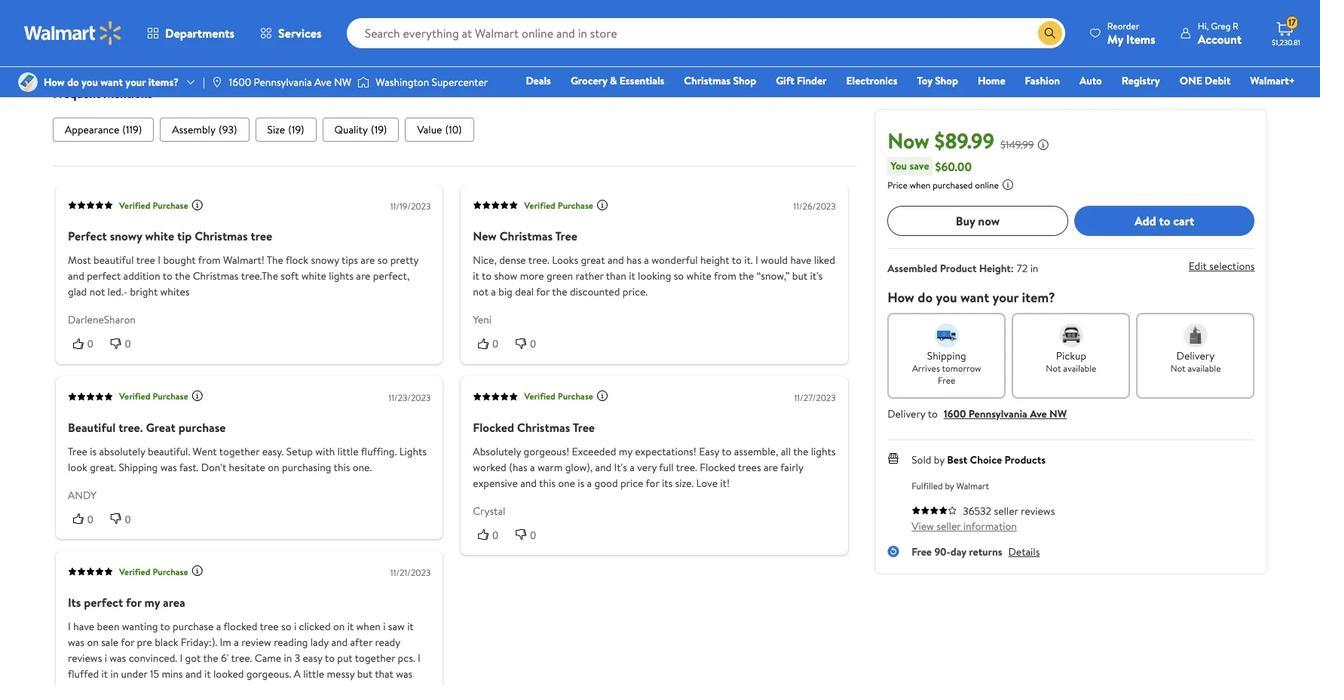 Task type: describe. For each thing, give the bounding box(es) containing it.
reorder my items
[[1108, 19, 1156, 47]]

white inside the most beautiful tree i bought from walmart! the flock snowy tips are so pretty and perfect addition to the christmas tree.the soft white lights are perfect, glad not led.- bright whites
[[301, 268, 326, 283]]

frequent
[[52, 85, 100, 101]]

deals link
[[519, 72, 558, 89]]

tree for new christmas tree
[[555, 228, 577, 244]]

0 horizontal spatial white
[[145, 228, 174, 244]]

for up wanting
[[126, 594, 141, 611]]

verified purchase information image for white
[[191, 198, 203, 211]]

one
[[1180, 73, 1203, 88]]

exceeded
[[572, 444, 616, 459]]

looking
[[638, 268, 671, 283]]

Walmart Site-Wide search field
[[347, 18, 1066, 48]]

intent image for shipping image
[[935, 324, 959, 348]]

and down messy
[[323, 682, 339, 686]]

mins
[[161, 666, 183, 681]]

value
[[417, 122, 442, 137]]

intent image for delivery image
[[1184, 324, 1208, 348]]

sold
[[912, 453, 932, 468]]

assembly (93)
[[172, 122, 237, 137]]

to down arrives
[[928, 407, 938, 422]]

one debit link
[[1173, 72, 1238, 89]]

a right it's
[[629, 459, 634, 475]]

selections
[[1210, 259, 1255, 274]]

purchasing
[[282, 459, 331, 475]]

christmas up 'dense'
[[499, 228, 552, 244]]

for inside the i have been wanting to purchase a flocked tree so i clicked on it when i saw it was on sale for pre black friday:). im a review reading lady and after ready reviews i was convinced. i got the 6' tree. came in 3 easy to put together pcs. i fluffed it in under 15 mins and it looked gorgeous. a little messy but that was expected. it took me 1 min to vacuum up. lights all work and i love it!
[[120, 635, 134, 650]]

search icon image
[[1044, 27, 1057, 39]]

its perfect for my area
[[68, 594, 185, 611]]

me
[[147, 682, 161, 686]]

looks
[[552, 252, 578, 268]]

the inside the i have been wanting to purchase a flocked tree so i clicked on it when i saw it was on sale for pre black friday:). im a review reading lady and after ready reviews i was convinced. i got the 6' tree. came in 3 easy to put together pcs. i fluffed it in under 15 mins and it looked gorgeous. a little messy but that was expected. it took me 1 min to vacuum up. lights all work and i love it!
[[203, 651, 218, 666]]

greg
[[1211, 19, 1231, 32]]

great.
[[90, 459, 116, 475]]

is inside absolutely gorgeous! exceeded my expectations! easy to assemble, all the lights worked (has a warm glow), and it's a very full tree. flocked trees are fairly expensive and this one is a good price for its size. love it!
[[578, 475, 584, 490]]

all inside the i have been wanting to purchase a flocked tree so i clicked on it when i saw it was on sale for pre black friday:). im a review reading lady and after ready reviews i was convinced. i got the 6' tree. came in 3 easy to put together pcs. i fluffed it in under 15 mins and it looked gorgeous. a little messy but that was expected. it took me 1 min to vacuum up. lights all work and i love it!
[[285, 682, 295, 686]]

discounted
[[570, 284, 620, 299]]

walmart
[[957, 480, 990, 492]]

now
[[978, 213, 1000, 229]]

grocery
[[571, 73, 608, 88]]

height
[[700, 252, 729, 268]]

15
[[150, 666, 159, 681]]

free inside shipping arrives tomorrow free
[[938, 374, 956, 387]]

from inside the most beautiful tree i bought from walmart! the flock snowy tips are so pretty and perfect addition to the christmas tree.the soft white lights are perfect, glad not led.- bright whites
[[198, 252, 220, 268]]

verified for perfect
[[119, 199, 150, 211]]

appearance
[[64, 122, 119, 137]]

together inside tree is absolutely beautiful. went together easy. setup with little fluffing. lights look great. shipping was fast. don't hesitate on purchasing this one.
[[219, 444, 259, 459]]

it right than
[[629, 268, 635, 283]]

electronics link
[[840, 72, 905, 89]]

want for item?
[[961, 288, 990, 307]]

convinced.
[[128, 651, 177, 666]]

best
[[948, 453, 968, 468]]

i down sale
[[104, 651, 107, 666]]

r
[[1233, 19, 1239, 32]]

i down messy
[[342, 682, 344, 686]]

but inside the i have been wanting to purchase a flocked tree so i clicked on it when i saw it was on sale for pre black friday:). im a review reading lady and after ready reviews i was convinced. i got the 6' tree. came in 3 easy to put together pcs. i fluffed it in under 15 mins and it looked gorgeous. a little messy but that was expected. it took me 1 min to vacuum up. lights all work and i love it!
[[357, 666, 372, 681]]

little inside the i have been wanting to purchase a flocked tree so i clicked on it when i saw it was on sale for pre black friday:). im a review reading lady and after ready reviews i was convinced. i got the 6' tree. came in 3 easy to put together pcs. i fluffed it in under 15 mins and it looked gorgeous. a little messy but that was expected. it took me 1 min to vacuum up. lights all work and i love it!
[[303, 666, 324, 681]]

deal
[[515, 284, 534, 299]]

expensive
[[473, 475, 518, 490]]

to down nice,
[[482, 268, 491, 283]]

$89.99
[[935, 126, 995, 155]]

size (19)
[[267, 122, 304, 137]]

i down its
[[68, 619, 70, 634]]

washington supercenter
[[376, 75, 488, 90]]

perfect inside the most beautiful tree i bought from walmart! the flock snowy tips are so pretty and perfect addition to the christmas tree.the soft white lights are perfect, glad not led.- bright whites
[[86, 268, 120, 283]]

0 vertical spatial purchase
[[178, 419, 225, 435]]

seller for 36532
[[994, 504, 1019, 519]]

90-
[[935, 545, 951, 560]]

a right has
[[644, 252, 649, 268]]

buy
[[956, 213, 976, 229]]

tree. inside absolutely gorgeous! exceeded my expectations! easy to assemble, all the lights worked (has a warm glow), and it's a very full tree. flocked trees are fairly expensive and this one is a good price for its size. love it!
[[676, 459, 697, 475]]

pickup
[[1056, 348, 1087, 364]]

was down pcs.
[[396, 666, 412, 681]]

a right (has
[[530, 459, 535, 475]]

green
[[546, 268, 573, 283]]

a up im
[[216, 619, 221, 634]]

so inside the i have been wanting to purchase a flocked tree so i clicked on it when i saw it was on sale for pre black friday:). im a review reading lady and after ready reviews i was convinced. i got the 6' tree. came in 3 easy to put together pcs. i fluffed it in under 15 mins and it looked gorgeous. a little messy but that was expected. it took me 1 min to vacuum up. lights all work and i love it!
[[281, 619, 291, 634]]

for inside absolutely gorgeous! exceeded my expectations! easy to assemble, all the lights worked (has a warm glow), and it's a very full tree. flocked trees are fairly expensive and this one is a good price for its size. love it!
[[646, 475, 659, 490]]

beautiful
[[68, 419, 115, 435]]

the down it.
[[739, 268, 754, 283]]

registry
[[1122, 73, 1161, 88]]

are for flocked christmas tree
[[764, 459, 778, 475]]

a
[[293, 666, 300, 681]]

perfect
[[68, 228, 107, 244]]

not for delivery
[[1171, 362, 1186, 375]]

it up after
[[347, 619, 353, 634]]

expectations!
[[635, 444, 696, 459]]

list item containing quality
[[322, 117, 399, 142]]

on for its perfect for my area
[[87, 635, 98, 650]]

min
[[170, 682, 187, 686]]

i inside nice, dense tree. looks great and has a wonderful height to it. i would have liked it to show more green rather than it looking so white from the "snow," but it's not a big deal for the discounted price.
[[755, 252, 758, 268]]

this inside tree is absolutely beautiful. went together easy. setup with little fluffing. lights look great. shipping was fast. don't hesitate on purchasing this one.
[[333, 459, 350, 475]]

to left it.
[[732, 252, 742, 268]]

0 vertical spatial nw
[[334, 75, 352, 90]]

the down green
[[552, 284, 567, 299]]

it up expected.
[[101, 666, 108, 681]]

with
[[315, 444, 335, 459]]

1 horizontal spatial ave
[[1030, 407, 1047, 422]]

0 vertical spatial are
[[360, 252, 375, 268]]

fulfilled by walmart
[[912, 480, 990, 492]]

and up put
[[331, 635, 347, 650]]

took
[[124, 682, 145, 686]]

1 horizontal spatial nw
[[1050, 407, 1067, 422]]

flocked inside absolutely gorgeous! exceeded my expectations! easy to assemble, all the lights worked (has a warm glow), and it's a very full tree. flocked trees are fairly expensive and this one is a good price for its size. love it!
[[700, 459, 735, 475]]

verified purchase for new
[[524, 199, 593, 211]]

11/27/2023
[[794, 391, 836, 404]]

essentials
[[620, 73, 665, 88]]

1 vertical spatial in
[[284, 651, 292, 666]]

got
[[185, 651, 200, 666]]

1 horizontal spatial when
[[910, 179, 931, 192]]

sold by best choice products
[[912, 453, 1046, 468]]

intent image for pickup image
[[1060, 324, 1084, 348]]

price
[[620, 475, 643, 490]]

was up fluffed
[[68, 635, 84, 650]]

your for item?
[[993, 288, 1019, 307]]

details button
[[1009, 545, 1040, 560]]

save
[[910, 158, 930, 173]]

0 horizontal spatial free
[[912, 545, 932, 560]]

bright
[[130, 284, 157, 299]]

vane23
[[83, 5, 116, 21]]

christmas up walmart!
[[194, 228, 248, 244]]

1 vertical spatial perfect
[[84, 594, 123, 611]]

learn more about strikethrough prices image
[[1038, 139, 1050, 151]]

it.
[[744, 252, 753, 268]]

height
[[980, 261, 1011, 276]]

purchase inside the i have been wanting to purchase a flocked tree so i clicked on it when i saw it was on sale for pre black friday:). im a review reading lady and after ready reviews i was convinced. i got the 6' tree. came in 3 easy to put together pcs. i fluffed it in under 15 mins and it looked gorgeous. a little messy but that was expected. it took me 1 min to vacuum up. lights all work and i love it!
[[172, 619, 213, 634]]

verified purchase information image for for
[[191, 565, 203, 577]]

delivery to 1600 pennsylvania ave nw
[[888, 407, 1067, 422]]

view seller information link
[[912, 519, 1017, 534]]

grocery & essentials link
[[564, 72, 671, 89]]

1 horizontal spatial 1600
[[944, 407, 966, 422]]

verified purchase for flocked
[[524, 390, 593, 403]]

it right saw
[[407, 619, 413, 634]]

white inside nice, dense tree. looks great and has a wonderful height to it. i would have liked it to show more green rather than it looking so white from the "snow," but it's not a big deal for the discounted price.
[[686, 268, 711, 283]]

0 horizontal spatial ave
[[314, 75, 332, 90]]

to up black
[[160, 619, 170, 634]]

been
[[97, 619, 119, 634]]

 image for how do you want your items?
[[18, 72, 38, 92]]

was down sale
[[109, 651, 126, 666]]

you for how do you want your items?
[[81, 75, 98, 90]]

nice,
[[473, 252, 496, 268]]

do for how do you want your items?
[[67, 75, 79, 90]]

verified purchase information image for tree
[[596, 198, 608, 211]]

beautiful tree. great purchase
[[68, 419, 225, 435]]

1 horizontal spatial pennsylvania
[[969, 407, 1028, 422]]

shipping arrives tomorrow free
[[912, 348, 982, 387]]

it down nice,
[[473, 268, 479, 283]]

free 90-day returns details
[[912, 545, 1040, 560]]

0 vertical spatial 1600
[[229, 75, 251, 90]]

returns
[[969, 545, 1003, 560]]

purchase for new christmas tree
[[558, 199, 593, 211]]

add to cart
[[1135, 213, 1195, 229]]

have inside the i have been wanting to purchase a flocked tree so i clicked on it when i saw it was on sale for pre black friday:). im a review reading lady and after ready reviews i was convinced. i got the 6' tree. came in 3 easy to put together pcs. i fluffed it in under 15 mins and it looked gorgeous. a little messy but that was expected. it took me 1 min to vacuum up. lights all work and i love it!
[[73, 619, 94, 634]]

verified for beautiful
[[119, 390, 150, 403]]

hi, greg r account
[[1198, 19, 1242, 47]]

0 horizontal spatial flocked
[[473, 419, 514, 435]]

to inside button
[[1160, 213, 1171, 229]]

to right the min on the left bottom
[[189, 682, 199, 686]]

2 horizontal spatial on
[[333, 619, 345, 634]]

size
[[267, 122, 285, 137]]

a right im
[[234, 635, 239, 650]]

setup
[[286, 444, 313, 459]]

list containing appearance
[[52, 117, 857, 142]]

available for delivery
[[1188, 362, 1221, 375]]

by for sold
[[934, 453, 945, 468]]

i right pcs.
[[417, 651, 420, 666]]

crystal
[[473, 503, 505, 518]]

11/26/2023
[[793, 200, 836, 213]]

absolutely
[[99, 444, 145, 459]]

nice, dense tree. looks great and has a wonderful height to it. i would have liked it to show more green rather than it looking so white from the "snow," but it's not a big deal for the discounted price.
[[473, 252, 835, 299]]

clicked
[[299, 619, 330, 634]]

dense
[[499, 252, 526, 268]]

0 vertical spatial pennsylvania
[[254, 75, 312, 90]]

after
[[350, 635, 372, 650]]

list item containing appearance
[[52, 117, 154, 142]]

this inside absolutely gorgeous! exceeded my expectations! easy to assemble, all the lights worked (has a warm glow), and it's a very full tree. flocked trees are fairly expensive and this one is a good price for its size. love it!
[[539, 475, 555, 490]]

departments
[[165, 25, 235, 41]]

items
[[1127, 31, 1156, 47]]

to inside absolutely gorgeous! exceeded my expectations! easy to assemble, all the lights worked (has a warm glow), and it's a very full tree. flocked trees are fairly expensive and this one is a good price for its size. love it!
[[722, 444, 731, 459]]

have inside nice, dense tree. looks great and has a wonderful height to it. i would have liked it to show more green rather than it looking so white from the "snow," but it's not a big deal for the discounted price.
[[790, 252, 811, 268]]

i left saw
[[383, 619, 385, 634]]

black
[[154, 635, 178, 650]]

pretty
[[390, 252, 418, 268]]

grocery & essentials
[[571, 73, 665, 88]]

i left 'got'
[[179, 651, 182, 666]]

gorgeous!
[[523, 444, 569, 459]]

verified purchase for beautiful
[[119, 390, 188, 403]]

one
[[558, 475, 575, 490]]

and down 'got'
[[185, 666, 202, 681]]

price.
[[622, 284, 648, 299]]

little inside tree is absolutely beautiful. went together easy. setup with little fluffing. lights look great. shipping was fast. don't hesitate on purchasing this one.
[[337, 444, 358, 459]]

pickup not available
[[1046, 348, 1097, 375]]

the inside the most beautiful tree i bought from walmart! the flock snowy tips are so pretty and perfect addition to the christmas tree.the soft white lights are perfect, glad not led.- bright whites
[[175, 268, 190, 283]]



Task type: locate. For each thing, give the bounding box(es) containing it.
from inside nice, dense tree. looks great and has a wonderful height to it. i would have liked it to show more green rather than it looking so white from the "snow," but it's not a big deal for the discounted price.
[[714, 268, 736, 283]]

delivery not available
[[1171, 348, 1221, 375]]

list item containing size
[[255, 117, 316, 142]]

it up vacuum
[[204, 666, 210, 681]]

and inside the most beautiful tree i bought from walmart! the flock snowy tips are so pretty and perfect addition to the christmas tree.the soft white lights are perfect, glad not led.- bright whites
[[68, 268, 84, 283]]

list item down washington supercenter
[[405, 117, 474, 142]]

2 vertical spatial tree
[[68, 444, 87, 459]]

together inside the i have been wanting to purchase a flocked tree so i clicked on it when i saw it was on sale for pre black friday:). im a review reading lady and after ready reviews i was convinced. i got the 6' tree. came in 3 easy to put together pcs. i fluffed it in under 15 mins and it looked gorgeous. a little messy but that was expected. it took me 1 min to vacuum up. lights all work and i love it!
[[355, 651, 395, 666]]

0 vertical spatial reviews
[[1021, 504, 1055, 519]]

by right sold
[[934, 453, 945, 468]]

tree. inside nice, dense tree. looks great and has a wonderful height to it. i would have liked it to show more green rather than it looking so white from the "snow," but it's not a big deal for the discounted price.
[[528, 252, 549, 268]]

great
[[581, 252, 605, 268]]

you for how do you want your item?
[[936, 288, 958, 307]]

services
[[278, 25, 322, 41]]

tree. up absolutely
[[118, 419, 143, 435]]

1600
[[229, 75, 251, 90], [944, 407, 966, 422]]

love
[[696, 475, 718, 490]]

verified up perfect snowy white tip christmas tree
[[119, 199, 150, 211]]

are left the fairly
[[764, 459, 778, 475]]

shipping inside shipping arrives tomorrow free
[[928, 348, 967, 364]]

tree. right 6'
[[231, 651, 252, 666]]

1 vertical spatial verified purchase information image
[[191, 390, 203, 402]]

(19)
[[288, 122, 304, 137], [371, 122, 387, 137]]

purchase for beautiful tree. great purchase
[[152, 390, 188, 403]]

verified purchase information image
[[596, 198, 608, 211], [191, 390, 203, 402]]

2 vertical spatial in
[[110, 666, 118, 681]]

nw up the quality
[[334, 75, 352, 90]]

walmart+
[[1251, 73, 1296, 88]]

0 horizontal spatial is
[[90, 444, 96, 459]]

purchase
[[152, 199, 188, 211], [558, 199, 593, 211], [152, 390, 188, 403], [558, 390, 593, 403], [152, 565, 188, 578]]

information
[[964, 519, 1017, 534]]

list
[[52, 117, 857, 142]]

available down intent image for pickup
[[1064, 362, 1097, 375]]

friday:).
[[181, 635, 217, 650]]

flock
[[285, 252, 308, 268]]

1 vertical spatial do
[[918, 288, 933, 307]]

how do you want your item?
[[888, 288, 1056, 307]]

tree up look
[[68, 444, 87, 459]]

1 vertical spatial from
[[714, 268, 736, 283]]

tree is absolutely beautiful. went together easy. setup with little fluffing. lights look great. shipping was fast. don't hesitate on purchasing this one.
[[68, 444, 426, 475]]

i
[[157, 252, 160, 268], [755, 252, 758, 268], [68, 619, 70, 634], [179, 651, 182, 666], [417, 651, 420, 666]]

1 list item from the left
[[52, 117, 154, 142]]

i inside the most beautiful tree i bought from walmart! the flock snowy tips are so pretty and perfect addition to the christmas tree.the soft white lights are perfect, glad not led.- bright whites
[[157, 252, 160, 268]]

0 vertical spatial free
[[938, 374, 956, 387]]

1 horizontal spatial lights
[[811, 444, 836, 459]]

0 vertical spatial you
[[81, 75, 98, 90]]

tree up exceeded
[[573, 419, 595, 435]]

full
[[659, 459, 674, 475]]

purchase for perfect snowy white tip christmas tree
[[152, 199, 188, 211]]

warm
[[537, 459, 563, 475]]

1 vertical spatial how
[[888, 288, 915, 307]]

available inside delivery not available
[[1188, 362, 1221, 375]]

available for pickup
[[1064, 362, 1097, 375]]

3
[[294, 651, 300, 666]]

1 horizontal spatial do
[[918, 288, 933, 307]]

the inside absolutely gorgeous! exceeded my expectations! easy to assemble, all the lights worked (has a warm glow), and it's a very full tree. flocked trees are fairly expensive and this one is a good price for its size. love it!
[[793, 444, 808, 459]]

0 horizontal spatial reviews
[[68, 651, 102, 666]]

0 horizontal spatial but
[[357, 666, 372, 681]]

messy
[[327, 666, 354, 681]]

online
[[975, 179, 999, 192]]

for inside nice, dense tree. looks great and has a wonderful height to it. i would have liked it to show more green rather than it looking so white from the "snow," but it's not a big deal for the discounted price.
[[536, 284, 550, 299]]

not inside the most beautiful tree i bought from walmart! the flock snowy tips are so pretty and perfect addition to the christmas tree.the soft white lights are perfect, glad not led.- bright whites
[[89, 284, 105, 299]]

0 vertical spatial your
[[125, 75, 146, 90]]

0 horizontal spatial shop
[[733, 73, 757, 88]]

tree inside the i have been wanting to purchase a flocked tree so i clicked on it when i saw it was on sale for pre black friday:). im a review reading lady and after ready reviews i was convinced. i got the 6' tree. came in 3 easy to put together pcs. i fluffed it in under 15 mins and it looked gorgeous. a little messy but that was expected. it took me 1 min to vacuum up. lights all work and i love it!
[[259, 619, 278, 634]]

but left "it's"
[[792, 268, 807, 283]]

0 horizontal spatial so
[[281, 619, 291, 634]]

its
[[68, 594, 81, 611]]

reviews
[[1021, 504, 1055, 519], [68, 651, 102, 666]]

liked
[[814, 252, 835, 268]]

1 horizontal spatial how
[[888, 288, 915, 307]]

to
[[1160, 213, 1171, 229], [732, 252, 742, 268], [162, 268, 172, 283], [482, 268, 491, 283], [928, 407, 938, 422], [722, 444, 731, 459], [160, 619, 170, 634], [325, 651, 334, 666], [189, 682, 199, 686]]

1 horizontal spatial from
[[714, 268, 736, 283]]

2 shop from the left
[[935, 73, 959, 88]]

ready
[[375, 635, 400, 650]]

christmas
[[684, 73, 731, 88], [194, 228, 248, 244], [499, 228, 552, 244], [192, 268, 238, 283], [517, 419, 570, 435]]

shop right the toy
[[935, 73, 959, 88]]

size.
[[675, 475, 694, 490]]

(19) for size (19)
[[288, 122, 304, 137]]

how down walmart image
[[44, 75, 65, 90]]

1 (19) from the left
[[288, 122, 304, 137]]

purchase for its perfect for my area
[[152, 565, 188, 578]]

1 vertical spatial snowy
[[311, 252, 339, 268]]

want
[[100, 75, 123, 90], [961, 288, 990, 307]]

0 vertical spatial verified purchase information image
[[596, 198, 608, 211]]

glad
[[68, 284, 87, 299]]

my
[[619, 444, 632, 459], [144, 594, 160, 611]]

tree inside tree is absolutely beautiful. went together easy. setup with little fluffing. lights look great. shipping was fast. don't hesitate on purchasing this one.
[[68, 444, 87, 459]]

2 vertical spatial verified purchase information image
[[191, 565, 203, 577]]

you left mentions
[[81, 75, 98, 90]]

verified for its
[[119, 565, 150, 578]]

0 horizontal spatial together
[[219, 444, 259, 459]]

0 horizontal spatial verified purchase information image
[[191, 390, 203, 402]]

your left items?
[[125, 75, 146, 90]]

addition
[[123, 268, 160, 283]]

0 vertical spatial have
[[790, 252, 811, 268]]

2 list item from the left
[[160, 117, 249, 142]]

from down height
[[714, 268, 736, 283]]

walmart image
[[24, 21, 122, 45]]

2 vertical spatial on
[[87, 635, 98, 650]]

list item down frequent mentions
[[52, 117, 154, 142]]

it
[[115, 682, 121, 686]]

do for how do you want your item?
[[918, 288, 933, 307]]

2 horizontal spatial so
[[674, 268, 684, 283]]

flocked christmas tree
[[473, 419, 595, 435]]

1 vertical spatial little
[[303, 666, 324, 681]]

shipping inside tree is absolutely beautiful. went together easy. setup with little fluffing. lights look great. shipping was fast. don't hesitate on purchasing this one.
[[118, 459, 157, 475]]

perfect down the beautiful
[[86, 268, 120, 283]]

1 horizontal spatial together
[[355, 651, 395, 666]]

0 horizontal spatial it!
[[368, 682, 378, 686]]

wonderful
[[651, 252, 698, 268]]

my for area
[[144, 594, 160, 611]]

1 horizontal spatial your
[[993, 288, 1019, 307]]

and up the good
[[595, 459, 611, 475]]

free
[[938, 374, 956, 387], [912, 545, 932, 560]]

in up it
[[110, 666, 118, 681]]

1 vertical spatial are
[[356, 268, 370, 283]]

1 vertical spatial flocked
[[700, 459, 735, 475]]

than
[[606, 268, 626, 283]]

by for fulfilled
[[945, 480, 955, 492]]

tree
[[250, 228, 272, 244], [136, 252, 155, 268], [259, 619, 278, 634]]

list item
[[52, 117, 154, 142], [160, 117, 249, 142], [255, 117, 316, 142], [322, 117, 399, 142], [405, 117, 474, 142]]

how down assembled
[[888, 288, 915, 307]]

it! right love
[[720, 475, 730, 490]]

Search search field
[[347, 18, 1066, 48]]

have up "it's"
[[790, 252, 811, 268]]

1 vertical spatial your
[[993, 288, 1019, 307]]

1 vertical spatial verified purchase information image
[[596, 390, 608, 402]]

tree up "addition"
[[136, 252, 155, 268]]

lights down "tips"
[[329, 268, 353, 283]]

purchase up "friday:)." at the bottom of page
[[172, 619, 213, 634]]

christmas down walmart!
[[192, 268, 238, 283]]

in left 3
[[284, 651, 292, 666]]

are right "tips"
[[360, 252, 375, 268]]

are for perfect snowy white tip christmas tree
[[356, 268, 370, 283]]

a
[[644, 252, 649, 268], [491, 284, 496, 299], [530, 459, 535, 475], [629, 459, 634, 475], [587, 475, 592, 490], [216, 619, 221, 634], [234, 635, 239, 650]]

1 vertical spatial 1600
[[944, 407, 966, 422]]

0 vertical spatial tree
[[250, 228, 272, 244]]

1 horizontal spatial shop
[[935, 73, 959, 88]]

1 horizontal spatial it!
[[720, 475, 730, 490]]

1 vertical spatial tree
[[136, 252, 155, 268]]

1 horizontal spatial on
[[268, 459, 279, 475]]

assembly
[[172, 122, 215, 137]]

free left 90-
[[912, 545, 932, 560]]

0 horizontal spatial want
[[100, 75, 123, 90]]

easy
[[302, 651, 322, 666]]

lights inside tree is absolutely beautiful. went together easy. setup with little fluffing. lights look great. shipping was fast. don't hesitate on purchasing this one.
[[399, 444, 426, 459]]

shipping down absolutely
[[118, 459, 157, 475]]

tree up the
[[250, 228, 272, 244]]

your down :
[[993, 288, 1019, 307]]

white left the tip
[[145, 228, 174, 244]]

1 not from the left
[[89, 284, 105, 299]]

1 vertical spatial by
[[945, 480, 955, 492]]

so inside the most beautiful tree i bought from walmart! the flock snowy tips are so pretty and perfect addition to the christmas tree.the soft white lights are perfect, glad not led.- bright whites
[[377, 252, 388, 268]]

0 horizontal spatial available
[[1064, 362, 1097, 375]]

for
[[536, 284, 550, 299], [646, 475, 659, 490], [126, 594, 141, 611], [120, 635, 134, 650]]

christmas down walmart site-wide search field
[[684, 73, 731, 88]]

0 horizontal spatial not
[[1046, 362, 1062, 375]]

list item down |
[[160, 117, 249, 142]]

reviews up details
[[1021, 504, 1055, 519]]

1 horizontal spatial snowy
[[311, 252, 339, 268]]

for left its
[[646, 475, 659, 490]]

to left put
[[325, 651, 334, 666]]

absolutely
[[473, 444, 521, 459]]

how for how do you want your items?
[[44, 75, 65, 90]]

1 vertical spatial this
[[539, 475, 555, 490]]

0 vertical spatial in
[[1031, 261, 1039, 276]]

all inside absolutely gorgeous! exceeded my expectations! easy to assemble, all the lights worked (has a warm glow), and it's a very full tree. flocked trees are fairly expensive and this one is a good price for its size. love it!
[[781, 444, 791, 459]]

reviews inside the i have been wanting to purchase a flocked tree so i clicked on it when i saw it was on sale for pre black friday:). im a review reading lady and after ready reviews i was convinced. i got the 6' tree. came in 3 easy to put together pcs. i fluffed it in under 15 mins and it looked gorgeous. a little messy but that was expected. it took me 1 min to vacuum up. lights all work and i love it!
[[68, 651, 102, 666]]

2 vertical spatial so
[[281, 619, 291, 634]]

shipping down intent image for shipping
[[928, 348, 967, 364]]

the left 6'
[[203, 651, 218, 666]]

1 horizontal spatial flocked
[[700, 459, 735, 475]]

and down (has
[[520, 475, 537, 490]]

but up love
[[357, 666, 372, 681]]

0 vertical spatial this
[[333, 459, 350, 475]]

view seller information
[[912, 519, 1017, 534]]

all up the fairly
[[781, 444, 791, 459]]

 image
[[18, 72, 38, 92], [358, 75, 370, 90]]

purchase for flocked christmas tree
[[558, 390, 593, 403]]

1 horizontal spatial is
[[578, 475, 584, 490]]

perfect up the been
[[84, 594, 123, 611]]

2 vertical spatial tree
[[259, 619, 278, 634]]

1 vertical spatial my
[[144, 594, 160, 611]]

0 horizontal spatial when
[[356, 619, 380, 634]]

the
[[266, 252, 283, 268]]

lights inside absolutely gorgeous! exceeded my expectations! easy to assemble, all the lights worked (has a warm glow), and it's a very full tree. flocked trees are fairly expensive and this one is a good price for its size. love it!
[[811, 444, 836, 459]]

a left big
[[491, 284, 496, 299]]

when inside the i have been wanting to purchase a flocked tree so i clicked on it when i saw it was on sale for pre black friday:). im a review reading lady and after ready reviews i was convinced. i got the 6' tree. came in 3 easy to put together pcs. i fluffed it in under 15 mins and it looked gorgeous. a little messy but that was expected. it took me 1 min to vacuum up. lights all work and i love it!
[[356, 619, 380, 634]]

are inside absolutely gorgeous! exceeded my expectations! easy to assemble, all the lights worked (has a warm glow), and it's a very full tree. flocked trees are fairly expensive and this one is a good price for its size. love it!
[[764, 459, 778, 475]]

verified purchase information image
[[191, 198, 203, 211], [596, 390, 608, 402], [191, 565, 203, 577]]

have
[[790, 252, 811, 268], [73, 619, 94, 634]]

this left one.
[[333, 459, 350, 475]]

0 vertical spatial together
[[219, 444, 259, 459]]

1 vertical spatial lights
[[255, 682, 283, 686]]

value (10)
[[417, 122, 462, 137]]

new
[[473, 228, 496, 244]]

verified purchase information image up 'great'
[[596, 198, 608, 211]]

seller for view
[[937, 519, 961, 534]]

0 horizontal spatial seller
[[937, 519, 961, 534]]

purchase up great
[[152, 390, 188, 403]]

im
[[220, 635, 231, 650]]

my for expectations!
[[619, 444, 632, 459]]

verified purchase for perfect
[[119, 199, 188, 211]]

5 list item from the left
[[405, 117, 474, 142]]

verified for new
[[524, 199, 555, 211]]

worked
[[473, 459, 506, 475]]

tree inside the most beautiful tree i bought from walmart! the flock snowy tips are so pretty and perfect addition to the christmas tree.the soft white lights are perfect, glad not led.- bright whites
[[136, 252, 155, 268]]

your for items?
[[125, 75, 146, 90]]

verified purchase for its
[[119, 565, 188, 578]]

delivery for not
[[1177, 348, 1215, 364]]

verified purchase information image up went
[[191, 390, 203, 402]]

shop for christmas shop
[[733, 73, 757, 88]]

1 vertical spatial delivery
[[888, 407, 926, 422]]

11/23/2023
[[388, 391, 431, 404]]

2 (19) from the left
[[371, 122, 387, 137]]

lights inside the most beautiful tree i bought from walmart! the flock snowy tips are so pretty and perfect addition to the christmas tree.the soft white lights are perfect, glad not led.- bright whites
[[329, 268, 353, 283]]

legal information image
[[1002, 179, 1014, 191]]

2 horizontal spatial white
[[686, 268, 711, 283]]

free down intent image for shipping
[[938, 374, 956, 387]]

1 vertical spatial purchase
[[172, 619, 213, 634]]

verified up its perfect for my area
[[119, 565, 150, 578]]

snowy inside the most beautiful tree i bought from walmart! the flock snowy tips are so pretty and perfect addition to the christmas tree.the soft white lights are perfect, glad not led.- bright whites
[[311, 252, 339, 268]]

have left the been
[[73, 619, 94, 634]]

0 vertical spatial snowy
[[109, 228, 142, 244]]

0 horizontal spatial from
[[198, 252, 220, 268]]

fashion link
[[1019, 72, 1067, 89]]

i up reading
[[294, 619, 296, 634]]

add to cart button
[[1075, 206, 1255, 236]]

christmas up gorgeous!
[[517, 419, 570, 435]]

was
[[160, 459, 177, 475], [68, 635, 84, 650], [109, 651, 126, 666], [396, 666, 412, 681]]

1 horizontal spatial white
[[301, 268, 326, 283]]

verified purchase
[[119, 199, 188, 211], [524, 199, 593, 211], [119, 390, 188, 403], [524, 390, 593, 403], [119, 565, 188, 578]]

11/19/2023
[[390, 200, 431, 213]]

buy now
[[956, 213, 1000, 229]]

0 horizontal spatial lights
[[329, 268, 353, 283]]

i left bought
[[157, 252, 160, 268]]

0 vertical spatial by
[[934, 453, 945, 468]]

tree. inside the i have been wanting to purchase a flocked tree so i clicked on it when i saw it was on sale for pre black friday:). im a review reading lady and after ready reviews i was convinced. i got the 6' tree. came in 3 easy to put together pcs. i fluffed it in under 15 mins and it looked gorgeous. a little messy but that was expected. it took me 1 min to vacuum up. lights all work and i love it!
[[231, 651, 252, 666]]

would
[[761, 252, 788, 268]]

snowy up the beautiful
[[109, 228, 142, 244]]

pcs.
[[398, 651, 415, 666]]

1 not from the left
[[1046, 362, 1062, 375]]

1 horizontal spatial this
[[539, 475, 555, 490]]

4.1925 stars out of 5, based on 36532 seller reviews element
[[912, 506, 957, 515]]

tree. up more
[[528, 252, 549, 268]]

my left area
[[144, 594, 160, 611]]

tomorrow
[[942, 362, 982, 375]]

to inside the most beautiful tree i bought from walmart! the flock snowy tips are so pretty and perfect addition to the christmas tree.the soft white lights are perfect, glad not led.- bright whites
[[162, 268, 172, 283]]

walmart+ link
[[1244, 72, 1303, 89]]

0 vertical spatial delivery
[[1177, 348, 1215, 364]]

17
[[1289, 16, 1297, 29]]

0 vertical spatial lights
[[399, 444, 426, 459]]

purchase
[[178, 419, 225, 435], [172, 619, 213, 634]]

little up work
[[303, 666, 324, 681]]

verified for flocked
[[524, 390, 555, 403]]

want for items?
[[100, 75, 123, 90]]

1 horizontal spatial have
[[790, 252, 811, 268]]

1600 right |
[[229, 75, 251, 90]]

0 vertical spatial is
[[90, 444, 96, 459]]

purchase up went
[[178, 419, 225, 435]]

verified purchase information image for tree
[[596, 390, 608, 402]]

4 list item from the left
[[322, 117, 399, 142]]

available inside pickup not available
[[1064, 362, 1097, 375]]

verified purchase information image for great
[[191, 390, 203, 402]]

0 horizontal spatial you
[[81, 75, 98, 90]]

now
[[888, 126, 930, 155]]

1 vertical spatial lights
[[811, 444, 836, 459]]

1 vertical spatial have
[[73, 619, 94, 634]]

quality (19)
[[334, 122, 387, 137]]

delivery for to
[[888, 407, 926, 422]]

shop for toy shop
[[935, 73, 959, 88]]

0 vertical spatial lights
[[329, 268, 353, 283]]

0 horizontal spatial your
[[125, 75, 146, 90]]

it! inside the i have been wanting to purchase a flocked tree so i clicked on it when i saw it was on sale for pre black friday:). im a review reading lady and after ready reviews i was convinced. i got the 6' tree. came in 3 easy to put together pcs. i fluffed it in under 15 mins and it looked gorgeous. a little messy but that was expected. it took me 1 min to vacuum up. lights all work and i love it!
[[368, 682, 378, 686]]

1 available from the left
[[1064, 362, 1097, 375]]

0 horizontal spatial little
[[303, 666, 324, 681]]

registry link
[[1115, 72, 1167, 89]]

to up whites
[[162, 268, 172, 283]]

0 vertical spatial from
[[198, 252, 220, 268]]

and inside nice, dense tree. looks great and has a wonderful height to it. i would have liked it to show more green rather than it looking so white from the "snow," but it's not a big deal for the discounted price.
[[607, 252, 624, 268]]

1 vertical spatial tree
[[573, 419, 595, 435]]

so inside nice, dense tree. looks great and has a wonderful height to it. i would have liked it to show more green rather than it looking so white from the "snow," but it's not a big deal for the discounted price.
[[674, 268, 684, 283]]

1 shop from the left
[[733, 73, 757, 88]]

list item down "1600 pennsylvania ave nw"
[[255, 117, 316, 142]]

(19) right the quality
[[371, 122, 387, 137]]

verified purchase information image up exceeded
[[596, 390, 608, 402]]

list item containing value
[[405, 117, 474, 142]]

led.-
[[107, 284, 127, 299]]

not inside pickup not available
[[1046, 362, 1062, 375]]

1 horizontal spatial available
[[1188, 362, 1221, 375]]

rather
[[575, 268, 604, 283]]

delivery up sold
[[888, 407, 926, 422]]

andy
[[68, 487, 96, 502]]

lights down 11/27/2023
[[811, 444, 836, 459]]

seller right 36532
[[994, 504, 1019, 519]]

(19) for quality (19)
[[371, 122, 387, 137]]

item?
[[1022, 288, 1056, 307]]

tree for flocked christmas tree
[[573, 419, 595, 435]]

do down walmart image
[[67, 75, 79, 90]]

flocked
[[223, 619, 257, 634]]

how for how do you want your item?
[[888, 288, 915, 307]]

for left the pre
[[120, 635, 134, 650]]

list item down washington
[[322, 117, 399, 142]]

it! inside absolutely gorgeous! exceeded my expectations! easy to assemble, all the lights worked (has a warm glow), and it's a very full tree. flocked trees are fairly expensive and this one is a good price for its size. love it!
[[720, 475, 730, 490]]

not inside nice, dense tree. looks great and has a wonderful height to it. i would have liked it to show more green rather than it looking so white from the "snow," but it's not a big deal for the discounted price.
[[473, 284, 488, 299]]

lights down the gorgeous.
[[255, 682, 283, 686]]

0 horizontal spatial in
[[110, 666, 118, 681]]

was inside tree is absolutely beautiful. went together easy. setup with little fluffing. lights look great. shipping was fast. don't hesitate on purchasing this one.
[[160, 459, 177, 475]]

christmas inside the most beautiful tree i bought from walmart! the flock snowy tips are so pretty and perfect addition to the christmas tree.the soft white lights are perfect, glad not led.- bright whites
[[192, 268, 238, 283]]

the up the fairly
[[793, 444, 808, 459]]

all down "a"
[[285, 682, 295, 686]]

products
[[1005, 453, 1046, 468]]

my inside absolutely gorgeous! exceeded my expectations! easy to assemble, all the lights worked (has a warm glow), and it's a very full tree. flocked trees are fairly expensive and this one is a good price for its size. love it!
[[619, 444, 632, 459]]

a left the good
[[587, 475, 592, 490]]

3 list item from the left
[[255, 117, 316, 142]]

1 horizontal spatial  image
[[358, 75, 370, 90]]

$60.00
[[936, 158, 972, 175]]

1 vertical spatial it!
[[368, 682, 378, 686]]

verified up flocked christmas tree
[[524, 390, 555, 403]]

beautiful
[[93, 252, 134, 268]]

shop
[[733, 73, 757, 88], [935, 73, 959, 88]]

tip
[[177, 228, 191, 244]]

verified purchase up perfect snowy white tip christmas tree
[[119, 199, 188, 211]]

delivery inside delivery not available
[[1177, 348, 1215, 364]]

available down the intent image for delivery
[[1188, 362, 1221, 375]]

 image for washington supercenter
[[358, 75, 370, 90]]

0 horizontal spatial do
[[67, 75, 79, 90]]

is inside tree is absolutely beautiful. went together easy. setup with little fluffing. lights look great. shipping was fast. don't hesitate on purchasing this one.
[[90, 444, 96, 459]]

purchase up looks
[[558, 199, 593, 211]]

it
[[473, 268, 479, 283], [629, 268, 635, 283], [347, 619, 353, 634], [407, 619, 413, 634], [101, 666, 108, 681], [204, 666, 210, 681]]

1 horizontal spatial want
[[961, 288, 990, 307]]

lights inside the i have been wanting to purchase a flocked tree so i clicked on it when i saw it was on sale for pre black friday:). im a review reading lady and after ready reviews i was convinced. i got the 6' tree. came in 3 easy to put together pcs. i fluffed it in under 15 mins and it looked gorgeous. a little messy but that was expected. it took me 1 min to vacuum up. lights all work and i love it!
[[255, 682, 283, 686]]

verified purchase up the "new christmas tree" on the top left of page
[[524, 199, 593, 211]]

not inside delivery not available
[[1171, 362, 1186, 375]]

0 vertical spatial do
[[67, 75, 79, 90]]

new christmas tree
[[473, 228, 577, 244]]

together up that
[[355, 651, 395, 666]]

together
[[219, 444, 259, 459], [355, 651, 395, 666]]

assembled
[[888, 261, 938, 276]]

on inside tree is absolutely beautiful. went together easy. setup with little fluffing. lights look great. shipping was fast. don't hesitate on purchasing this one.
[[268, 459, 279, 475]]

2 not from the left
[[1171, 362, 1186, 375]]

snowy
[[109, 228, 142, 244], [311, 252, 339, 268]]

not for pickup
[[1046, 362, 1062, 375]]

are down "tips"
[[356, 268, 370, 283]]

0 horizontal spatial lights
[[255, 682, 283, 686]]

list item containing assembly
[[160, 117, 249, 142]]

and up glad
[[68, 268, 84, 283]]

1 vertical spatial on
[[333, 619, 345, 634]]

gift
[[776, 73, 795, 88]]

on for beautiful tree. great purchase
[[268, 459, 279, 475]]

1 horizontal spatial shipping
[[928, 348, 967, 364]]

 image left frequent
[[18, 72, 38, 92]]

1 vertical spatial but
[[357, 666, 372, 681]]

fluffing.
[[361, 444, 397, 459]]

 image
[[211, 76, 223, 88]]

1 vertical spatial reviews
[[68, 651, 102, 666]]

put
[[337, 651, 352, 666]]

2 not from the left
[[473, 284, 488, 299]]

1 horizontal spatial delivery
[[1177, 348, 1215, 364]]

tree. up size.
[[676, 459, 697, 475]]

1 vertical spatial when
[[356, 619, 380, 634]]

so down wonderful
[[674, 268, 684, 283]]

lights right fluffing.
[[399, 444, 426, 459]]

but inside nice, dense tree. looks great and has a wonderful height to it. i would have liked it to show more green rather than it looking so white from the "snow," but it's not a big deal for the discounted price.
[[792, 268, 807, 283]]

2 available from the left
[[1188, 362, 1221, 375]]

pennsylvania up choice
[[969, 407, 1028, 422]]

1 vertical spatial so
[[674, 268, 684, 283]]

this
[[333, 459, 350, 475], [539, 475, 555, 490]]

0 horizontal spatial delivery
[[888, 407, 926, 422]]

0 vertical spatial how
[[44, 75, 65, 90]]

not down intent image for pickup
[[1046, 362, 1062, 375]]

wanting
[[122, 619, 158, 634]]



Task type: vqa. For each thing, say whether or not it's contained in the screenshot.
Maker
no



